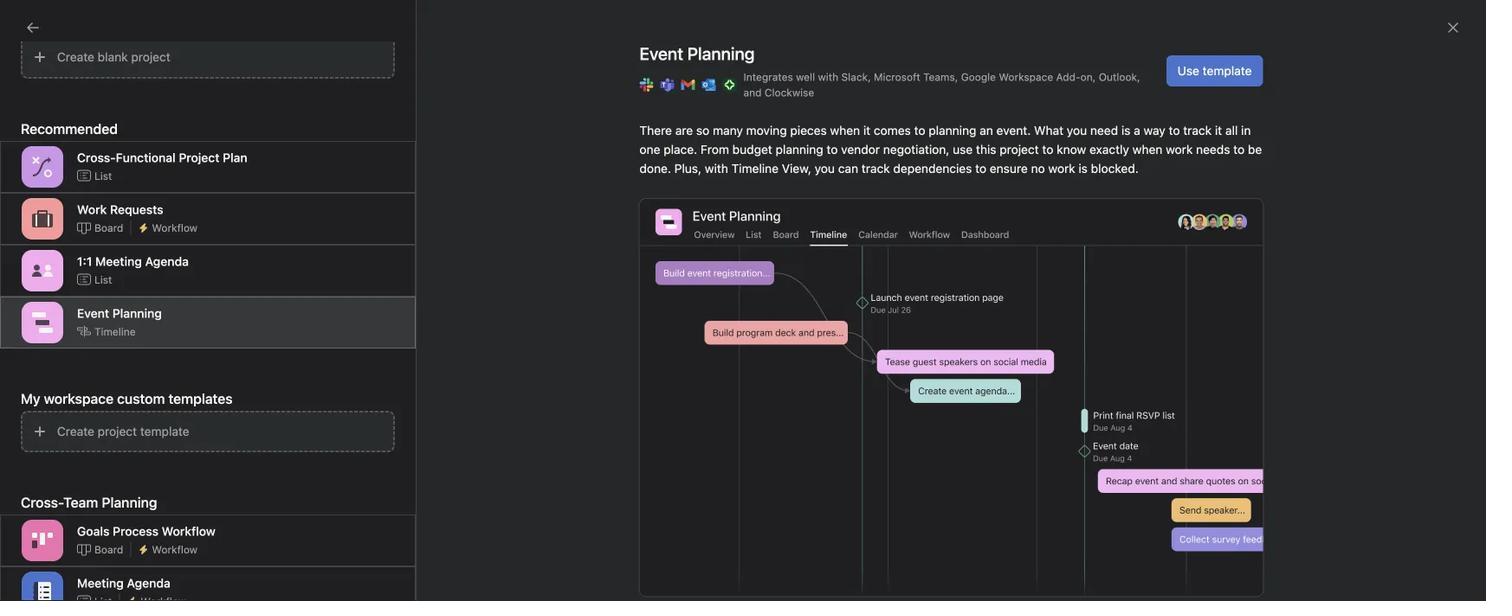 Task type: vqa. For each thing, say whether or not it's contained in the screenshot.
Timeline
yes



Task type: describe. For each thing, give the bounding box(es) containing it.
2 it from the left
[[1215, 123, 1222, 138]]

fourth:
[[281, 493, 321, 507]]

to up negotiation,
[[914, 123, 926, 138]]

use
[[953, 142, 973, 157]]

list image
[[1024, 316, 1045, 336]]

schedule kickoff meeting
[[266, 400, 408, 414]]

work left needs
[[1166, 142, 1193, 157]]

0 horizontal spatial track
[[862, 162, 890, 176]]

stay
[[325, 493, 349, 507]]

kickoff
[[321, 400, 359, 414]]

update
[[328, 368, 367, 383]]

tasks inside cross-functional project plan 3 tasks due soon
[[844, 393, 869, 406]]

list for functional
[[94, 170, 112, 182]]

project down "my workspace custom templates"
[[98, 425, 137, 439]]

create blank project
[[57, 50, 170, 64]]

use template button
[[1166, 55, 1263, 87]]

to down this
[[975, 162, 987, 176]]

of
[[392, 493, 403, 507]]

Completed checkbox
[[242, 396, 262, 417]]

schedule
[[266, 400, 318, 414]]

0 for tasks completed
[[690, 184, 701, 205]]

show more
[[253, 556, 309, 569]]

view,
[[782, 162, 811, 176]]

1:1
[[77, 254, 92, 269]]

list for meeting
[[94, 274, 112, 286]]

goals
[[77, 525, 109, 539]]

cross- for team planning
[[21, 495, 63, 511]]

3
[[834, 393, 841, 406]]

, inside , and
[[1137, 71, 1140, 83]]

collaborators
[[861, 189, 926, 201]]

close image
[[1446, 21, 1460, 35]]

cross-team planning
[[21, 495, 157, 511]]

integrates
[[744, 71, 793, 83]]

my
[[21, 391, 40, 408]]

know
[[1057, 142, 1086, 157]]

outlook image
[[702, 78, 716, 92]]

outlook
[[1099, 71, 1137, 83]]

third:
[[281, 524, 314, 538]]

1 horizontal spatial planning
[[929, 123, 977, 138]]

agenda inside 'dropdown button'
[[127, 577, 170, 591]]

2 horizontal spatial with
[[818, 71, 839, 83]]

, and
[[744, 71, 1140, 99]]

in inside the there are so many moving pieces when it comes to planning an event. what you need is a way to track it all in one place. from budget planning to vendor negotiation, use this project to know exactly when work needs to be done. plus, with timeline view, you can track dependencies to ensure no work is blocked.
[[1241, 123, 1251, 138]]

it's time to update your goal(s)
[[266, 368, 438, 383]]

1 horizontal spatial time
[[343, 461, 368, 476]]

integrates well with slack , microsoft teams , google workspace add-on , outlook
[[744, 71, 1137, 83]]

work requests
[[77, 202, 163, 217]]

work right make
[[349, 430, 376, 445]]

1:1 meeting agenda image
[[32, 261, 53, 281]]

create project template
[[57, 425, 189, 439]]

to left be
[[1234, 142, 1245, 157]]

customize
[[1192, 193, 1252, 207]]

pieces
[[790, 123, 827, 138]]

cross- for functional
[[77, 150, 116, 165]]

done.
[[640, 162, 671, 176]]

asana
[[477, 461, 511, 476]]

2 vertical spatial with
[[399, 524, 422, 538]]

cross-functional project plan 3 tasks due soon
[[834, 373, 1001, 406]]

event
[[77, 306, 109, 321]]

completed
[[733, 189, 785, 201]]

3 , from the left
[[1093, 71, 1096, 83]]

dependencies
[[893, 162, 972, 176]]

create for create blank project
[[57, 50, 94, 64]]

0 vertical spatial when
[[830, 123, 860, 138]]

6️⃣ sixth: make work manageable
[[266, 430, 448, 445]]

completed image
[[242, 396, 262, 417]]

it's
[[266, 368, 283, 383]]

meeting inside 'dropdown button'
[[77, 577, 124, 591]]

from
[[701, 142, 729, 157]]

so
[[696, 123, 710, 138]]

goals process workflow
[[77, 525, 216, 539]]

0 for collaborators
[[847, 184, 858, 205]]

process
[[113, 525, 159, 539]]

your
[[371, 368, 395, 383]]

1 vertical spatial timeline
[[94, 326, 136, 338]]

cross-functional project plan image
[[32, 157, 53, 178]]

add-
[[1056, 71, 1081, 83]]

1:1 meeting agenda
[[77, 254, 189, 269]]

to left the update
[[314, 368, 325, 383]]

0 vertical spatial agenda
[[145, 254, 189, 269]]

board for work
[[94, 222, 123, 234]]

sixth:
[[281, 430, 313, 445]]

moving
[[746, 123, 787, 138]]

create project link
[[772, 300, 1007, 355]]

customize button
[[1164, 184, 1263, 216]]

3️⃣ third: get organized with sections
[[266, 524, 473, 538]]

1 horizontal spatial track
[[1183, 123, 1212, 138]]

functional
[[873, 373, 930, 387]]

timeline inside the there are so many moving pieces when it comes to planning an event. what you need is a way to track it all in one place. from budget planning to vendor negotiation, use this project to know exactly when work needs to be done. plus, with timeline view, you can track dependencies to ensure no work is blocked.
[[732, 162, 779, 176]]

many
[[713, 123, 743, 138]]

tasks completed
[[704, 189, 785, 201]]

to left "vendor" on the top
[[827, 142, 838, 157]]

with inside the there are so many moving pieces when it comes to planning an event. what you need is a way to track it all in one place. from budget planning to vendor negotiation, use this project to know exactly when work needs to be done. plus, with timeline view, you can track dependencies to ensure no work is blocked.
[[705, 162, 728, 176]]

all
[[1226, 123, 1238, 138]]

projects
[[772, 265, 836, 286]]

cross-functional project plan
[[77, 150, 247, 165]]

home
[[21, 63, 67, 84]]

slack image
[[640, 78, 654, 92]]

event planning
[[640, 43, 755, 64]]

exactly
[[1090, 142, 1129, 157]]

to down the 'what'
[[1042, 142, 1054, 157]]

microsoft
[[874, 71, 920, 83]]

workflow for work requests
[[152, 222, 198, 234]]

way
[[1144, 123, 1166, 138]]

meeting agenda image
[[32, 583, 53, 602]]

work requests image
[[32, 209, 53, 230]]

there are so many moving pieces when it comes to planning an event. what you need is a way to track it all in one place. from budget planning to vendor negotiation, use this project to know exactly when work needs to be done. plus, with timeline view, you can track dependencies to ensure no work is blocked.
[[640, 123, 1262, 176]]

top
[[370, 493, 388, 507]]

environment
[[1069, 317, 1141, 331]]

negotiation,
[[883, 142, 950, 157]]

project right blank at the top left of the page
[[131, 50, 170, 64]]



Task type: locate. For each thing, give the bounding box(es) containing it.
it up "vendor" on the top
[[863, 123, 871, 138]]

0 vertical spatial with
[[818, 71, 839, 83]]

agenda up the planning
[[145, 254, 189, 269]]

vendor
[[841, 142, 880, 157]]

planning
[[929, 123, 977, 138], [776, 142, 823, 157]]

upcoming button
[[301, 294, 359, 317]]

cross- for functional
[[834, 373, 873, 387]]

this
[[976, 142, 997, 157]]

0 horizontal spatial it
[[863, 123, 871, 138]]

with right well
[[818, 71, 839, 83]]

1 vertical spatial with
[[705, 162, 728, 176]]

1 vertical spatial in
[[464, 461, 474, 476]]

are
[[675, 123, 693, 138]]

0 vertical spatial template
[[1203, 64, 1252, 78]]

5️⃣ fifth: save time by collaborating in asana
[[266, 461, 511, 476]]

0 down plus,
[[690, 184, 701, 205]]

timeline down budget
[[732, 162, 779, 176]]

create project
[[834, 319, 916, 333]]

board down 'goals'
[[94, 544, 123, 556]]

can
[[838, 162, 858, 176]]

1 vertical spatial cross-
[[834, 373, 873, 387]]

is down know
[[1079, 162, 1088, 176]]

an
[[980, 123, 993, 138]]

plan
[[977, 373, 1001, 387]]

1 horizontal spatial tasks
[[844, 393, 869, 406]]

list box
[[539, 7, 954, 35]]

0 horizontal spatial you
[[815, 162, 835, 176]]

cross- up goals process workflow image
[[21, 495, 63, 511]]

timeline down event planning
[[94, 326, 136, 338]]

recommended
[[21, 121, 118, 137]]

on left outlook
[[1081, 71, 1093, 83]]

to right way
[[1169, 123, 1180, 138]]

when
[[830, 123, 860, 138], [1133, 142, 1163, 157]]

0 horizontal spatial 0
[[690, 184, 701, 205]]

create down the 'workspace'
[[57, 425, 94, 439]]

1 vertical spatial list
[[94, 274, 112, 286]]

soon
[[894, 393, 917, 406]]

what
[[1034, 123, 1064, 138]]

2 list from the top
[[94, 274, 112, 286]]

, left use in the right of the page
[[1137, 71, 1140, 83]]

you
[[1067, 123, 1087, 138], [815, 162, 835, 176]]

0 down can
[[847, 184, 858, 205]]

collaborating
[[388, 461, 461, 476]]

1 vertical spatial time
[[343, 461, 368, 476]]

meeting right 1:1
[[95, 254, 142, 269]]

use template
[[1178, 64, 1252, 78]]

1 vertical spatial is
[[1079, 162, 1088, 176]]

cross- inside cross-functional project plan 3 tasks due soon
[[834, 373, 873, 387]]

sections
[[426, 524, 473, 538]]

3️⃣
[[266, 524, 278, 538]]

save
[[313, 461, 340, 476]]

1 create from the top
[[57, 50, 94, 64]]

good morning, bob
[[629, 126, 858, 159]]

list
[[94, 170, 112, 182], [94, 274, 112, 286]]

get
[[317, 524, 337, 538]]

make
[[316, 430, 346, 445]]

1 vertical spatial planning
[[776, 142, 823, 157]]

1 vertical spatial meeting
[[77, 577, 124, 591]]

0 horizontal spatial planning
[[776, 142, 823, 157]]

on left top
[[353, 493, 367, 507]]

planning up view,
[[776, 142, 823, 157]]

0 vertical spatial create
[[57, 50, 94, 64]]

google workspace add-on image
[[681, 78, 695, 92]]

by
[[371, 461, 385, 476]]

2 horizontal spatial cross-
[[834, 373, 873, 387]]

1 vertical spatial template
[[140, 425, 189, 439]]

1 vertical spatial you
[[815, 162, 835, 176]]

event.
[[997, 123, 1031, 138]]

1 horizontal spatial timeline
[[732, 162, 779, 176]]

template right use in the right of the page
[[1203, 64, 1252, 78]]

0 horizontal spatial when
[[830, 123, 860, 138]]

there
[[640, 123, 672, 138]]

you up know
[[1067, 123, 1087, 138]]

1 horizontal spatial when
[[1133, 142, 1163, 157]]

meeting
[[95, 254, 142, 269], [77, 577, 124, 591]]

add profile photo image
[[245, 258, 287, 300]]

fifth:
[[281, 461, 310, 476]]

0 vertical spatial cross-
[[77, 150, 116, 165]]

create project template button
[[21, 411, 395, 453]]

1 , from the left
[[868, 71, 871, 83]]

functional
[[116, 150, 176, 165]]

create blank project button
[[21, 36, 395, 79]]

board down work requests at the top
[[94, 222, 123, 234]]

0 horizontal spatial in
[[464, 461, 474, 476]]

budget
[[733, 142, 772, 157]]

0 horizontal spatial is
[[1079, 162, 1088, 176]]

5️⃣
[[266, 461, 278, 476]]

1 vertical spatial tasks
[[844, 393, 869, 406]]

2 0 from the left
[[847, 184, 858, 205]]

needs
[[1196, 142, 1230, 157]]

1 vertical spatial on
[[353, 493, 367, 507]]

0 vertical spatial in
[[1241, 123, 1251, 138]]

with
[[818, 71, 839, 83], [705, 162, 728, 176], [399, 524, 422, 538]]

1 vertical spatial board
[[94, 544, 123, 556]]

0 vertical spatial meeting
[[95, 254, 142, 269]]

, left microsoft
[[868, 71, 871, 83]]

,
[[868, 71, 871, 83], [955, 71, 958, 83], [1093, 71, 1096, 83], [1137, 71, 1140, 83]]

2 vertical spatial workflow
[[152, 544, 198, 556]]

in left asana
[[464, 461, 474, 476]]

1 vertical spatial track
[[862, 162, 890, 176]]

agenda down 'goals process workflow'
[[127, 577, 170, 591]]

0 vertical spatial tasks
[[704, 189, 730, 201]]

show
[[253, 556, 280, 569]]

2 vertical spatial cross-
[[21, 495, 63, 511]]

goal(s)
[[399, 368, 438, 383]]

1 vertical spatial create
[[57, 425, 94, 439]]

it left all
[[1215, 123, 1222, 138]]

event planning image
[[32, 313, 53, 333]]

board
[[94, 222, 123, 234], [94, 544, 123, 556]]

slack
[[841, 71, 868, 83]]

plan
[[223, 150, 247, 165]]

0 vertical spatial you
[[1067, 123, 1087, 138]]

cross- down recommended
[[77, 150, 116, 165]]

create left blank at the top left of the page
[[57, 50, 94, 64]]

in right all
[[1241, 123, 1251, 138]]

clockwise image
[[723, 78, 737, 92]]

1 horizontal spatial you
[[1067, 123, 1087, 138]]

create
[[57, 50, 94, 64], [57, 425, 94, 439]]

0 vertical spatial track
[[1183, 123, 1212, 138]]

when up "vendor" on the top
[[830, 123, 860, 138]]

need
[[1090, 123, 1118, 138]]

0 horizontal spatial with
[[399, 524, 422, 538]]

project inside cross-functional project plan 3 tasks due soon
[[933, 373, 974, 387]]

meeting down 'goals'
[[77, 577, 124, 591]]

2 create from the top
[[57, 425, 94, 439]]

goals process workflow image
[[32, 531, 53, 552]]

2 , from the left
[[955, 71, 958, 83]]

track up needs
[[1183, 123, 1212, 138]]

morning,
[[701, 126, 804, 159]]

workflow for goals process workflow
[[152, 544, 198, 556]]

0 horizontal spatial template
[[140, 425, 189, 439]]

project down event.
[[1000, 142, 1039, 157]]

, left google
[[955, 71, 958, 83]]

work
[[77, 202, 107, 217]]

1 horizontal spatial is
[[1122, 123, 1131, 138]]

one
[[640, 142, 660, 157]]

0 horizontal spatial cross-
[[21, 495, 63, 511]]

more
[[283, 556, 309, 569]]

0 vertical spatial workflow
[[152, 222, 198, 234]]

teams
[[923, 71, 955, 83]]

show more button
[[245, 550, 317, 575]]

overdue
[[380, 294, 429, 309]]

1 horizontal spatial on
[[1081, 71, 1093, 83]]

1 vertical spatial agenda
[[127, 577, 170, 591]]

0 vertical spatial list
[[94, 170, 112, 182]]

well
[[796, 71, 815, 83]]

custom templates
[[117, 391, 233, 408]]

no
[[1031, 162, 1045, 176]]

microsoft teams image
[[660, 78, 674, 92]]

blocked.
[[1091, 162, 1139, 176]]

environment link
[[1007, 300, 1242, 355]]

cross- up the 3
[[834, 373, 873, 387]]

1 horizontal spatial cross-
[[77, 150, 116, 165]]

workflow down 'goals process workflow'
[[152, 544, 198, 556]]

you left can
[[815, 162, 835, 176]]

1 vertical spatial workflow
[[162, 525, 216, 539]]

workflow right process
[[162, 525, 216, 539]]

incoming
[[406, 493, 457, 507]]

use
[[1178, 64, 1200, 78]]

template down custom templates
[[140, 425, 189, 439]]

workflow down requests
[[152, 222, 198, 234]]

planning
[[112, 306, 162, 321]]

1 it from the left
[[863, 123, 871, 138]]

4 , from the left
[[1137, 71, 1140, 83]]

0 vertical spatial on
[[1081, 71, 1093, 83]]

go back image
[[26, 21, 40, 35]]

tasks left "completed"
[[704, 189, 730, 201]]

0 horizontal spatial tasks
[[704, 189, 730, 201]]

list down '1:1 meeting agenda'
[[94, 274, 112, 286]]

and
[[744, 87, 762, 99]]

0 horizontal spatial timeline
[[94, 326, 136, 338]]

2 board from the top
[[94, 544, 123, 556]]

1 horizontal spatial 0
[[847, 184, 858, 205]]

0 vertical spatial time
[[286, 368, 311, 383]]

0 vertical spatial timeline
[[732, 162, 779, 176]]

project
[[179, 150, 220, 165]]

(1)
[[432, 294, 447, 309]]

0
[[690, 184, 701, 205], [847, 184, 858, 205]]

1 horizontal spatial template
[[1203, 64, 1252, 78]]

0 vertical spatial board
[[94, 222, 123, 234]]

0 horizontal spatial on
[[353, 493, 367, 507]]

a
[[1134, 123, 1141, 138]]

4️⃣
[[266, 493, 278, 507]]

1 board from the top
[[94, 222, 123, 234]]

4️⃣ fourth: stay on top of incoming work
[[266, 493, 488, 507]]

with down of
[[399, 524, 422, 538]]

1 vertical spatial when
[[1133, 142, 1163, 157]]

board for goals
[[94, 544, 123, 556]]

, left outlook
[[1093, 71, 1096, 83]]

google
[[961, 71, 996, 83]]

meeting
[[362, 400, 408, 414]]

time left by
[[343, 461, 368, 476]]

1 0 from the left
[[690, 184, 701, 205]]

1 list from the top
[[94, 170, 112, 182]]

1 horizontal spatial it
[[1215, 123, 1222, 138]]

track down "vendor" on the top
[[862, 162, 890, 176]]

list up work
[[94, 170, 112, 182]]

project inside the there are so many moving pieces when it comes to planning an event. what you need is a way to track it all in one place. from budget planning to vendor negotiation, use this project to know exactly when work needs to be done. plus, with timeline view, you can track dependencies to ensure no work is blocked.
[[1000, 142, 1039, 157]]

with down from
[[705, 162, 728, 176]]

1 horizontal spatial in
[[1241, 123, 1251, 138]]

meeting agenda button
[[0, 567, 416, 602]]

place.
[[664, 142, 697, 157]]

1 horizontal spatial with
[[705, 162, 728, 176]]

0 vertical spatial is
[[1122, 123, 1131, 138]]

timeline
[[732, 162, 779, 176], [94, 326, 136, 338]]

project left the plan
[[933, 373, 974, 387]]

is left a
[[1122, 123, 1131, 138]]

work down asana
[[461, 493, 488, 507]]

0 horizontal spatial time
[[286, 368, 311, 383]]

due
[[872, 393, 891, 406]]

work down know
[[1048, 162, 1075, 176]]

when down way
[[1133, 142, 1163, 157]]

ensure
[[990, 162, 1028, 176]]

0 vertical spatial planning
[[929, 123, 977, 138]]

tasks right the 3
[[844, 393, 869, 406]]

time right it's
[[286, 368, 311, 383]]

planning up use
[[929, 123, 977, 138]]

create for create project template
[[57, 425, 94, 439]]



